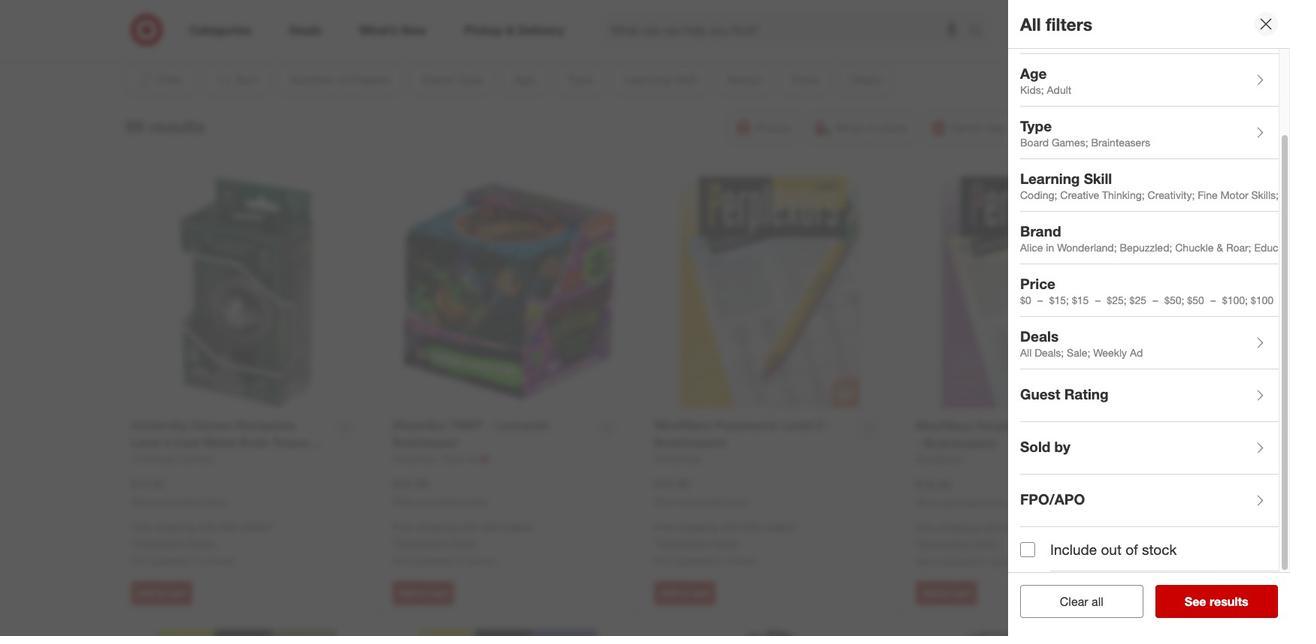 Task type: vqa. For each thing, say whether or not it's contained in the screenshot.


Task type: locate. For each thing, give the bounding box(es) containing it.
available
[[151, 555, 191, 568], [412, 555, 453, 568], [674, 555, 715, 568], [936, 556, 976, 569]]

*
[[131, 537, 135, 550], [392, 537, 396, 550], [654, 537, 658, 550], [916, 538, 920, 551]]

results right 99
[[149, 115, 205, 137]]

filters
[[1046, 13, 1093, 34]]

sold
[[1020, 438, 1051, 455]]

with
[[198, 521, 217, 534], [459, 521, 479, 534], [721, 521, 741, 534], [983, 522, 1002, 535]]

all
[[1020, 13, 1041, 34], [1020, 347, 1032, 360]]

fpo/apo button
[[1020, 475, 1279, 528]]

creative
[[1060, 189, 1099, 202]]

guest rating button
[[1020, 370, 1279, 423]]

results
[[149, 115, 205, 137], [1210, 595, 1249, 610]]

free
[[131, 521, 152, 534], [392, 521, 413, 534], [654, 521, 675, 534], [916, 522, 937, 535]]

coding;
[[1020, 189, 1057, 202]]

fpo/apo
[[1020, 491, 1085, 508]]

exclusions
[[135, 537, 185, 550], [396, 537, 446, 550], [658, 537, 708, 550], [920, 538, 970, 551]]

0 horizontal spatial results
[[149, 115, 205, 137]]

$14.87 when purchased online
[[131, 476, 226, 508]]

creativity;
[[1148, 189, 1195, 202]]

$50;
[[1165, 294, 1185, 307]]

learning
[[1020, 170, 1080, 187]]

99
[[125, 115, 144, 137]]

$25
[[1130, 294, 1147, 307]]

1 horizontal spatial results
[[1210, 595, 1249, 610]]

clear all button
[[1020, 586, 1143, 619]]

$25;
[[1107, 294, 1127, 307]]

$25.99 when purchased online
[[392, 476, 488, 508]]

skills;
[[1252, 189, 1279, 202]]

1 vertical spatial results
[[1210, 595, 1249, 610]]

adult
[[1047, 84, 1072, 97]]

results inside see results button
[[1210, 595, 1249, 610]]

price $0  –  $15; $15  –  $25; $25  –  $50; $50  –  $100; $100  –  
[[1020, 275, 1290, 307]]

by
[[1055, 438, 1071, 455]]

deals;
[[1035, 347, 1064, 360]]

educatio
[[1254, 242, 1290, 254]]

of
[[1126, 541, 1138, 559]]

0 vertical spatial all
[[1020, 13, 1041, 34]]

0 horizontal spatial $16.95
[[654, 476, 690, 491]]

all down deals on the right of page
[[1020, 347, 1032, 360]]

alice
[[1020, 242, 1043, 254]]

0 horizontal spatial $16.95 when purchased online
[[654, 476, 750, 508]]

$15
[[1072, 294, 1089, 307]]

chuckle
[[1175, 242, 1214, 254]]

all left filters
[[1020, 13, 1041, 34]]

bepuzzled;
[[1120, 242, 1172, 254]]

guest
[[1020, 385, 1060, 403]]

type
[[1020, 117, 1052, 134]]

purchased
[[157, 497, 200, 508], [418, 497, 461, 508], [680, 497, 723, 508], [942, 497, 985, 509]]

when inside the $25.99 when purchased online
[[392, 497, 416, 508]]

1 vertical spatial all
[[1020, 347, 1032, 360]]

motor
[[1221, 189, 1249, 202]]

sale;
[[1067, 347, 1091, 360]]

shipping
[[155, 521, 195, 534], [416, 521, 456, 534], [678, 521, 718, 534], [940, 522, 980, 535]]

all filters dialog
[[1008, 0, 1290, 637]]

$35
[[220, 521, 237, 534], [482, 521, 499, 534], [743, 521, 760, 534], [1005, 522, 1022, 535]]

out
[[1101, 541, 1122, 559]]

exclusions apply. button
[[135, 536, 216, 551], [396, 536, 478, 551], [658, 536, 739, 551], [920, 537, 1001, 552]]

free shipping with $35 orders* * exclusions apply. not available in stores
[[131, 521, 274, 568], [392, 521, 536, 568], [654, 521, 797, 568], [916, 522, 1059, 569]]

$16.95
[[654, 476, 690, 491], [916, 477, 952, 492]]

online
[[202, 497, 226, 508], [464, 497, 488, 508], [726, 497, 750, 508], [987, 497, 1011, 509]]

$25.99
[[392, 476, 429, 491]]

clear all
[[1060, 595, 1104, 610]]

when
[[131, 497, 154, 508], [392, 497, 416, 508], [654, 497, 678, 508], [916, 497, 939, 509]]

&
[[1217, 242, 1223, 254]]

$16.95 when purchased online
[[654, 476, 750, 508], [916, 477, 1011, 509]]

$100;
[[1222, 294, 1248, 307]]

board
[[1020, 136, 1049, 149]]

apply.
[[188, 537, 216, 550], [449, 537, 478, 550], [711, 537, 739, 550], [973, 538, 1001, 551]]

kids;
[[1020, 84, 1044, 97]]

ad
[[1130, 347, 1143, 360]]

orders*
[[240, 521, 274, 534], [502, 521, 536, 534], [763, 521, 797, 534], [1025, 522, 1059, 535]]

fine
[[1198, 189, 1218, 202]]

0 vertical spatial results
[[149, 115, 205, 137]]

online inside $14.87 when purchased online
[[202, 497, 226, 508]]

online inside the $25.99 when purchased online
[[464, 497, 488, 508]]

when inside $14.87 when purchased online
[[131, 497, 154, 508]]

sold by button
[[1020, 423, 1279, 475]]

$14.87
[[131, 476, 167, 491]]

games;
[[1052, 136, 1088, 149]]

stores
[[205, 555, 235, 568], [467, 555, 496, 568], [729, 555, 758, 568], [990, 556, 1020, 569]]

skill
[[1084, 170, 1112, 187]]

2 all from the top
[[1020, 347, 1032, 360]]

in
[[1046, 242, 1054, 254], [194, 555, 203, 568], [456, 555, 464, 568], [718, 555, 726, 568], [979, 556, 988, 569]]

results for see results
[[1210, 595, 1249, 610]]

learning skill coding; creative thinking; creativity; fine motor skills; gr
[[1020, 170, 1290, 202]]

not
[[131, 555, 148, 568], [392, 555, 409, 568], [654, 555, 671, 568], [916, 556, 933, 569]]

$100
[[1251, 294, 1274, 307]]

search
[[962, 24, 999, 39]]

results right 'see'
[[1210, 595, 1249, 610]]



Task type: describe. For each thing, give the bounding box(es) containing it.
$15;
[[1049, 294, 1069, 307]]

1 horizontal spatial $16.95 when purchased online
[[916, 477, 1011, 509]]

clear
[[1060, 595, 1088, 610]]

results for 99 results
[[149, 115, 205, 137]]

deals all deals; sale; weekly ad
[[1020, 328, 1143, 360]]

include
[[1050, 541, 1097, 559]]

sold by
[[1020, 438, 1071, 455]]

What can we help you find? suggestions appear below search field
[[601, 14, 973, 47]]

in inside brand alice in wonderland; bepuzzled; chuckle & roar; educatio
[[1046, 242, 1054, 254]]

99 results
[[125, 115, 205, 137]]

deals
[[1020, 328, 1059, 345]]

purchased inside $14.87 when purchased online
[[157, 497, 200, 508]]

purchased inside the $25.99 when purchased online
[[418, 497, 461, 508]]

see
[[1185, 595, 1206, 610]]

all filters
[[1020, 13, 1093, 34]]

$50
[[1187, 294, 1204, 307]]

age
[[1020, 64, 1047, 82]]

see results button
[[1155, 586, 1278, 619]]

brand
[[1020, 222, 1061, 240]]

advertisement region
[[188, 0, 1091, 35]]

age kids; adult
[[1020, 64, 1072, 97]]

thinking;
[[1102, 189, 1145, 202]]

Include out of stock checkbox
[[1020, 543, 1035, 558]]

price
[[1020, 275, 1056, 292]]

$0
[[1020, 294, 1031, 307]]

wonderland;
[[1057, 242, 1117, 254]]

1 horizontal spatial $16.95
[[916, 477, 952, 492]]

rating
[[1064, 385, 1109, 403]]

guest rating
[[1020, 385, 1109, 403]]

brainteasers
[[1091, 136, 1150, 149]]

all
[[1092, 595, 1104, 610]]

type board games; brainteasers
[[1020, 117, 1150, 149]]

search button
[[962, 14, 999, 50]]

sponsored
[[1046, 36, 1091, 47]]

roar;
[[1226, 242, 1252, 254]]

include out of stock
[[1050, 541, 1177, 559]]

brand alice in wonderland; bepuzzled; chuckle & roar; educatio
[[1020, 222, 1290, 254]]

gr
[[1282, 189, 1290, 202]]

1 all from the top
[[1020, 13, 1041, 34]]

all inside deals all deals; sale; weekly ad
[[1020, 347, 1032, 360]]

weekly
[[1093, 347, 1127, 360]]

see results
[[1185, 595, 1249, 610]]

stock
[[1142, 541, 1177, 559]]



